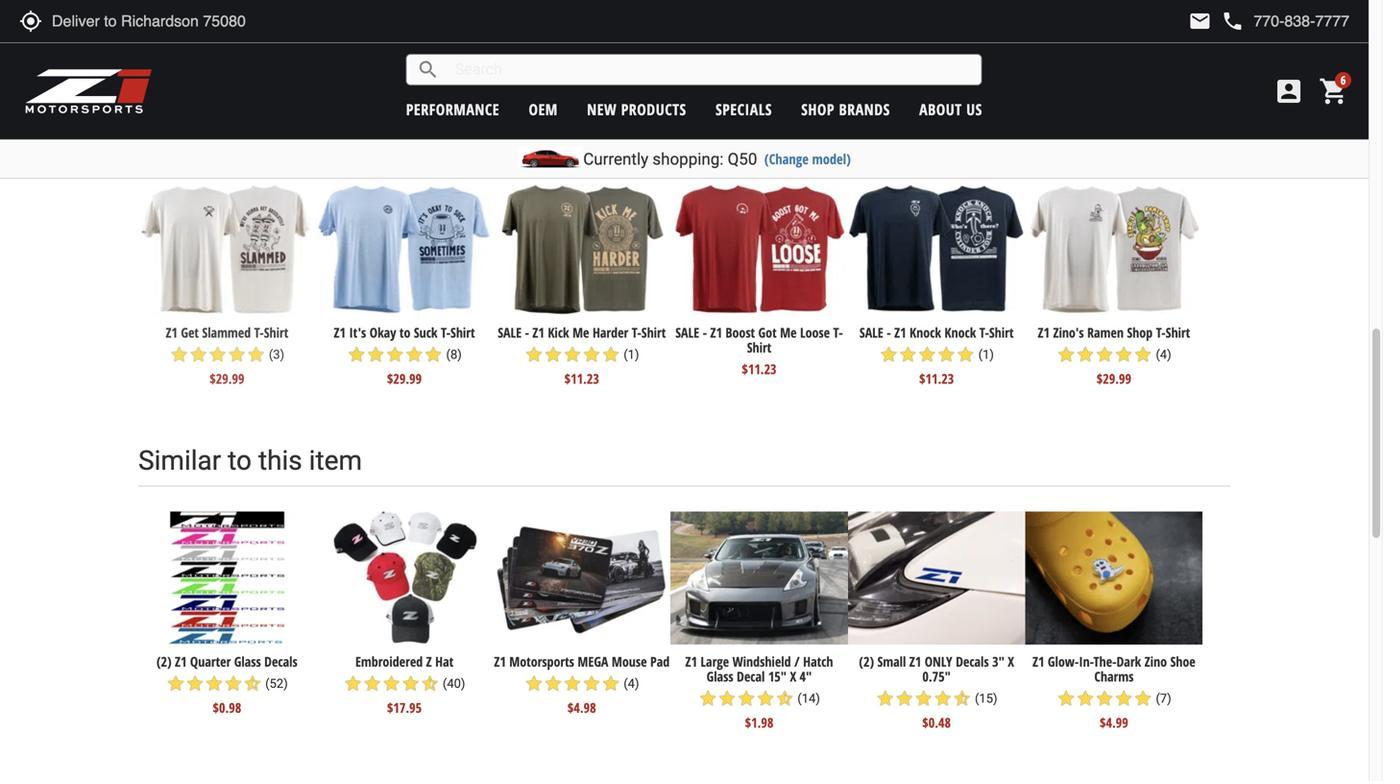 Task type: vqa. For each thing, say whether or not it's contained in the screenshot.


Task type: locate. For each thing, give the bounding box(es) containing it.
shirt right the ramen
[[1166, 323, 1191, 341]]

1 horizontal spatial me
[[780, 323, 797, 341]]

to left suck
[[400, 323, 411, 341]]

z1 inside z1 large windshield / hatch glass decal 15" x 4" star star star star star_half (14) $1.98
[[686, 652, 698, 671]]

1 horizontal spatial x
[[1008, 652, 1015, 671]]

1 horizontal spatial item
[[474, 116, 527, 147]]

q50
[[728, 149, 758, 169]]

2 (1) from the left
[[979, 347, 994, 362]]

boost
[[726, 323, 755, 341]]

dark
[[1117, 652, 1142, 671]]

0 horizontal spatial to
[[228, 445, 252, 477]]

1 horizontal spatial (4)
[[1156, 347, 1172, 362]]

(2) left small
[[859, 652, 874, 671]]

okay
[[370, 323, 396, 341]]

z1 left zino's
[[1038, 323, 1050, 341]]

star_half left (52)
[[243, 674, 262, 693]]

-
[[218, 1, 222, 19], [525, 323, 529, 341], [703, 323, 707, 341], [887, 323, 891, 341]]

large
[[701, 652, 729, 671]]

star_half down 15"
[[775, 689, 795, 708]]

to right the similar
[[228, 445, 252, 477]]

1 decals from the left
[[264, 652, 298, 671]]

shop right the ramen
[[1127, 323, 1153, 341]]

t- right suck
[[441, 323, 451, 341]]

sale left kick
[[498, 323, 522, 341]]

(14)
[[798, 691, 820, 706]]

shirt right harder
[[642, 323, 666, 341]]

z1 zino's ramen shop t-shirt star star star star star (4) $29.99
[[1038, 323, 1191, 388]]

sale
[[191, 1, 215, 19], [498, 323, 522, 341], [676, 323, 700, 341], [860, 323, 884, 341]]

sale for sale - z1 boost got me loose t- shirt $11.23
[[676, 323, 700, 341]]

star_half left (15)
[[953, 689, 972, 708]]

t- inside "sale - z1 boost got me loose t- shirt $11.23"
[[834, 323, 843, 341]]

shirt inside sale - z1 knock knock t-shirt star star star star star (1) $11.23
[[990, 323, 1014, 341]]

new
[[587, 99, 617, 120]]

me inside "sale - z1 boost got me loose t- shirt $11.23"
[[780, 323, 797, 341]]

0 horizontal spatial (4)
[[624, 676, 639, 691]]

0 horizontal spatial this
[[258, 445, 302, 477]]

0 vertical spatial shop
[[802, 99, 835, 120]]

z1 left get
[[166, 323, 178, 341]]

$29.99 down the ramen
[[1097, 369, 1132, 388]]

z1 large windshield / hatch glass decal 15" x 4" star star star star star_half (14) $1.98
[[686, 652, 833, 732]]

$11.23 inside "sale - z1 boost got me loose t- shirt $11.23"
[[742, 360, 777, 378]]

shirt
[[309, 1, 333, 19], [264, 323, 288, 341], [451, 323, 475, 341], [642, 323, 666, 341], [990, 323, 1014, 341], [1166, 323, 1191, 341], [747, 338, 772, 356]]

shop brands link
[[802, 99, 890, 120]]

$4.99
[[1100, 713, 1129, 732]]

$29.99 inside z1 zino's ramen shop t-shirt star star star star star (4) $29.99
[[1097, 369, 1132, 388]]

star_half
[[243, 674, 262, 693], [421, 674, 440, 693], [775, 689, 795, 708], [953, 689, 972, 708]]

shop inside z1 zino's ramen shop t-shirt star star star star star (4) $29.99
[[1127, 323, 1153, 341]]

z1 left it's
[[334, 323, 346, 341]]

z1 left boost at the right
[[710, 323, 722, 341]]

new products link
[[587, 99, 687, 120]]

0 horizontal spatial (2)
[[157, 652, 172, 671]]

z1 left kick
[[533, 323, 545, 341]]

ramen
[[1088, 323, 1124, 341]]

1 (1) from the left
[[624, 347, 639, 362]]

decals for star
[[956, 652, 989, 671]]

x right 3"
[[1008, 652, 1015, 671]]

knock
[[910, 323, 942, 341], [945, 323, 977, 341]]

sale right loose
[[860, 323, 884, 341]]

x left 4"
[[790, 667, 797, 685]]

(2) inside (2) z1 quarter glass decals star star star star star_half (52) $0.98
[[157, 652, 172, 671]]

$29.99 inside z1 get slammed t-shirt star star star star star (3) $29.99
[[210, 369, 244, 388]]

$17.95
[[387, 698, 422, 717]]

bought
[[333, 116, 417, 147]]

- left boost at the right
[[703, 323, 707, 341]]

x
[[1008, 652, 1015, 671], [790, 667, 797, 685]]

shirt inside z1 zino's ramen shop t-shirt star star star star star (4) $29.99
[[1166, 323, 1191, 341]]

motorsports
[[509, 652, 575, 671]]

2 me from the left
[[780, 323, 797, 341]]

- inside "sale - z1 boost got me loose t- shirt $11.23"
[[703, 323, 707, 341]]

shirt left zino's
[[990, 323, 1014, 341]]

z1 inside the (2) small z1 only decals 3" x 0.75" star star star star star_half (15) $0.48
[[910, 652, 922, 671]]

shirt inside sale - z1 big brakes t-shirt star star star $11.23
[[309, 1, 333, 19]]

to inside z1 it's okay to suck t-shirt star star star star star (8) $29.99
[[400, 323, 411, 341]]

z1 inside sale - z1 knock knock t-shirt star star star star star (1) $11.23
[[895, 323, 907, 341]]

shopping_cart link
[[1314, 76, 1350, 107]]

1 vertical spatial (4)
[[624, 676, 639, 691]]

me right kick
[[573, 323, 589, 341]]

x inside the (2) small z1 only decals 3" x 0.75" star star star star star_half (15) $0.48
[[1008, 652, 1015, 671]]

1 horizontal spatial glass
[[707, 667, 734, 685]]

- left big
[[218, 1, 222, 19]]

purchased
[[591, 116, 717, 147]]

0 vertical spatial this
[[424, 116, 468, 147]]

0 horizontal spatial shop
[[802, 99, 835, 120]]

(15)
[[975, 691, 998, 706]]

0 horizontal spatial x
[[790, 667, 797, 685]]

t- left zino's
[[980, 323, 990, 341]]

(2) for 0.75"
[[859, 652, 874, 671]]

decals inside the (2) small z1 only decals 3" x 0.75" star star star star star_half (15) $0.48
[[956, 652, 989, 671]]

$29.99 down suck
[[387, 369, 422, 388]]

0 horizontal spatial decals
[[264, 652, 298, 671]]

z1 left big
[[226, 1, 238, 19]]

z1 inside z1 motorsports mega mouse pad star star star star star (4) $4.98
[[494, 652, 506, 671]]

t- right brakes
[[299, 1, 309, 19]]

(change
[[765, 149, 809, 168]]

- for sale - z1 boost got me loose t- shirt $11.23
[[703, 323, 707, 341]]

$0.48
[[923, 713, 951, 732]]

1 horizontal spatial decals
[[956, 652, 989, 671]]

2 (2) from the left
[[859, 652, 874, 671]]

z1 inside z1 get slammed t-shirt star star star star star (3) $29.99
[[166, 323, 178, 341]]

0 horizontal spatial item
[[309, 445, 362, 477]]

2 decals from the left
[[956, 652, 989, 671]]

0 vertical spatial (4)
[[1156, 347, 1172, 362]]

z1 left quarter
[[175, 652, 187, 671]]

mega
[[578, 652, 609, 671]]

$29.99
[[487, 42, 522, 60], [210, 369, 244, 388], [387, 369, 422, 388], [1097, 369, 1132, 388]]

sale left big
[[191, 1, 215, 19]]

item
[[474, 116, 527, 147], [309, 445, 362, 477]]

$11.23 inside sale - z1 kick me harder t-shirt star star star star star (1) $11.23
[[565, 369, 599, 388]]

0.75"
[[923, 667, 951, 685]]

star_half down z
[[421, 674, 440, 693]]

hat
[[435, 652, 454, 671]]

x inside z1 large windshield / hatch glass decal 15" x 4" star star star star star_half (14) $1.98
[[790, 667, 797, 685]]

shirt right brakes
[[309, 1, 333, 19]]

shop
[[802, 99, 835, 120], [1127, 323, 1153, 341]]

$4.98
[[568, 698, 596, 717]]

sale for sale - z1 big brakes t-shirt star star star $11.23
[[191, 1, 215, 19]]

- right loose
[[887, 323, 891, 341]]

sale inside "sale - z1 boost got me loose t- shirt $11.23"
[[676, 323, 700, 341]]

1 vertical spatial to
[[228, 445, 252, 477]]

currently
[[583, 149, 649, 169]]

1 knock from the left
[[910, 323, 942, 341]]

- for sale - z1 knock knock t-shirt star star star star star (1) $11.23
[[887, 323, 891, 341]]

sale inside sale - z1 kick me harder t-shirt star star star star star (1) $11.23
[[498, 323, 522, 341]]

0 vertical spatial to
[[400, 323, 411, 341]]

me inside sale - z1 kick me harder t-shirt star star star star star (1) $11.23
[[573, 323, 589, 341]]

kick
[[548, 323, 569, 341]]

1 me from the left
[[573, 323, 589, 341]]

charms
[[1095, 667, 1134, 685]]

me right got
[[780, 323, 797, 341]]

shop brands
[[802, 99, 890, 120]]

t- right the ramen
[[1156, 323, 1166, 341]]

$1.98
[[745, 713, 774, 732]]

pad
[[650, 652, 670, 671]]

t- right slammed
[[254, 323, 264, 341]]

decals up (52)
[[264, 652, 298, 671]]

$29.99 down slammed
[[210, 369, 244, 388]]

t- right loose
[[834, 323, 843, 341]]

- inside sale - z1 knock knock t-shirt star star star star star (1) $11.23
[[887, 323, 891, 341]]

- inside sale - z1 big brakes t-shirt star star star $11.23
[[218, 1, 222, 19]]

glass left decal
[[707, 667, 734, 685]]

1 (2) from the left
[[157, 652, 172, 671]]

$11.23 inside sale - z1 knock knock t-shirt star star star star star (1) $11.23
[[920, 369, 954, 388]]

z1 inside z1 it's okay to suck t-shirt star star star star star (8) $29.99
[[334, 323, 346, 341]]

z1 left large
[[686, 652, 698, 671]]

- inside sale - z1 kick me harder t-shirt star star star star star (1) $11.23
[[525, 323, 529, 341]]

- left kick
[[525, 323, 529, 341]]

z1 left motorsports
[[494, 652, 506, 671]]

3"
[[993, 652, 1005, 671]]

1 horizontal spatial (1)
[[979, 347, 994, 362]]

shirt left loose
[[747, 338, 772, 356]]

0 vertical spatial item
[[474, 116, 527, 147]]

(4) inside z1 zino's ramen shop t-shirt star star star star star (4) $29.99
[[1156, 347, 1172, 362]]

1 horizontal spatial shop
[[1127, 323, 1153, 341]]

sale inside sale - z1 knock knock t-shirt star star star star star (1) $11.23
[[860, 323, 884, 341]]

windshield
[[733, 652, 791, 671]]

decals inside (2) z1 quarter glass decals star star star star star_half (52) $0.98
[[264, 652, 298, 671]]

(change model) link
[[765, 149, 851, 168]]

shirt up (3)
[[264, 323, 288, 341]]

star
[[205, 17, 224, 37], [224, 17, 243, 37], [243, 17, 262, 37], [170, 345, 189, 364], [189, 345, 208, 364], [208, 345, 227, 364], [227, 345, 247, 364], [247, 345, 266, 364], [347, 345, 366, 364], [366, 345, 386, 364], [386, 345, 405, 364], [405, 345, 424, 364], [424, 345, 443, 364], [525, 345, 544, 364], [544, 345, 563, 364], [563, 345, 582, 364], [582, 345, 601, 364], [601, 345, 621, 364], [880, 345, 899, 364], [899, 345, 918, 364], [918, 345, 937, 364], [937, 345, 956, 364], [956, 345, 976, 364], [1057, 345, 1076, 364], [1076, 345, 1095, 364], [1095, 345, 1115, 364], [1115, 345, 1134, 364], [1134, 345, 1153, 364], [166, 674, 185, 693], [185, 674, 205, 693], [205, 674, 224, 693], [224, 674, 243, 693], [344, 674, 363, 693], [363, 674, 382, 693], [382, 674, 401, 693], [401, 674, 421, 693], [525, 674, 544, 693], [544, 674, 563, 693], [563, 674, 582, 693], [582, 674, 601, 693], [601, 674, 621, 693], [699, 689, 718, 708], [718, 689, 737, 708], [737, 689, 756, 708], [756, 689, 775, 708], [876, 689, 895, 708], [895, 689, 914, 708], [914, 689, 934, 708], [934, 689, 953, 708], [1057, 689, 1076, 708], [1076, 689, 1095, 708], [1095, 689, 1115, 708], [1115, 689, 1134, 708], [1134, 689, 1153, 708]]

t- right harder
[[632, 323, 642, 341]]

z1
[[226, 1, 238, 19], [166, 323, 178, 341], [334, 323, 346, 341], [533, 323, 545, 341], [710, 323, 722, 341], [895, 323, 907, 341], [1038, 323, 1050, 341], [175, 652, 187, 671], [494, 652, 506, 671], [686, 652, 698, 671], [910, 652, 922, 671], [1033, 652, 1045, 671]]

/
[[795, 652, 800, 671]]

1 vertical spatial shop
[[1127, 323, 1153, 341]]

1 horizontal spatial (2)
[[859, 652, 874, 671]]

(2) left quarter
[[157, 652, 172, 671]]

star_half inside (2) z1 quarter glass decals star star star star star_half (52) $0.98
[[243, 674, 262, 693]]

0 horizontal spatial me
[[573, 323, 589, 341]]

...
[[723, 116, 745, 147]]

z1 left glow-
[[1033, 652, 1045, 671]]

about us
[[920, 99, 983, 120]]

1 horizontal spatial knock
[[945, 323, 977, 341]]

account_box link
[[1269, 76, 1310, 107]]

similar
[[138, 445, 221, 477]]

decals
[[264, 652, 298, 671], [956, 652, 989, 671]]

similar to this item
[[138, 445, 362, 477]]

sale for sale - z1 knock knock t-shirt star star star star star (1) $11.23
[[860, 323, 884, 341]]

performance link
[[406, 99, 500, 120]]

shopping_cart
[[1319, 76, 1350, 107]]

us
[[967, 99, 983, 120]]

glass
[[234, 652, 261, 671], [707, 667, 734, 685]]

1 vertical spatial this
[[258, 445, 302, 477]]

hatch
[[803, 652, 833, 671]]

slammed
[[202, 323, 251, 341]]

z1 left 'only'
[[910, 652, 922, 671]]

sale inside sale - z1 big brakes t-shirt star star star $11.23
[[191, 1, 215, 19]]

(2) z1 quarter glass decals star star star star star_half (52) $0.98
[[157, 652, 298, 717]]

new products
[[587, 99, 687, 120]]

glass right quarter
[[234, 652, 261, 671]]

shop left brands
[[802, 99, 835, 120]]

1 horizontal spatial to
[[400, 323, 411, 341]]

(2)
[[157, 652, 172, 671], [859, 652, 874, 671]]

0 horizontal spatial (1)
[[624, 347, 639, 362]]

0 horizontal spatial glass
[[234, 652, 261, 671]]

0 horizontal spatial knock
[[910, 323, 942, 341]]

shirt inside "sale - z1 boost got me loose t- shirt $11.23"
[[747, 338, 772, 356]]

sale - z1 boost got me loose t- shirt $11.23
[[676, 323, 843, 378]]

search
[[417, 58, 440, 81]]

harder
[[593, 323, 629, 341]]

me
[[573, 323, 589, 341], [780, 323, 797, 341]]

sale left boost at the right
[[676, 323, 700, 341]]

quarter
[[190, 652, 231, 671]]

z1 right loose
[[895, 323, 907, 341]]

performance
[[406, 99, 500, 120]]

(1) inside sale - z1 kick me harder t-shirt star star star star star (1) $11.23
[[624, 347, 639, 362]]

products
[[621, 99, 687, 120]]

to
[[400, 323, 411, 341], [228, 445, 252, 477]]

decals left 3"
[[956, 652, 989, 671]]

mouse
[[612, 652, 647, 671]]

shirt up (8)
[[451, 323, 475, 341]]

(2) inside the (2) small z1 only decals 3" x 0.75" star star star star star_half (15) $0.48
[[859, 652, 874, 671]]

this
[[424, 116, 468, 147], [258, 445, 302, 477]]

get
[[181, 323, 199, 341]]



Task type: describe. For each thing, give the bounding box(es) containing it.
about
[[920, 99, 962, 120]]

loose
[[800, 323, 830, 341]]

star_half inside embroidered z hat star star star star star_half (40) $17.95
[[421, 674, 440, 693]]

zino's
[[1053, 323, 1084, 341]]

mail phone
[[1189, 10, 1245, 33]]

customers who bought this item also purchased ...
[[138, 116, 745, 147]]

4"
[[800, 667, 812, 685]]

$0.98
[[213, 698, 241, 717]]

star_half inside the (2) small z1 only decals 3" x 0.75" star star star star star_half (15) $0.48
[[953, 689, 972, 708]]

15"
[[768, 667, 787, 685]]

suck
[[414, 323, 438, 341]]

(52)
[[265, 676, 288, 691]]

t- inside sale - z1 big brakes t-shirt star star star $11.23
[[299, 1, 309, 19]]

z1 motorsports mega mouse pad star star star star star (4) $4.98
[[494, 652, 670, 717]]

$29.99 up performance link
[[487, 42, 522, 60]]

$29.99 inside z1 it's okay to suck t-shirt star star star star star (8) $29.99
[[387, 369, 422, 388]]

phone link
[[1222, 10, 1350, 33]]

t- inside sale - z1 kick me harder t-shirt star star star star star (1) $11.23
[[632, 323, 642, 341]]

big
[[241, 1, 257, 19]]

t- inside sale - z1 knock knock t-shirt star star star star star (1) $11.23
[[980, 323, 990, 341]]

the-
[[1094, 652, 1117, 671]]

(8)
[[446, 347, 462, 362]]

mail link
[[1189, 10, 1212, 33]]

shirt inside z1 it's okay to suck t-shirt star star star star star (8) $29.99
[[451, 323, 475, 341]]

glass inside z1 large windshield / hatch glass decal 15" x 4" star star star star star_half (14) $1.98
[[707, 667, 734, 685]]

brands
[[839, 99, 890, 120]]

also
[[534, 116, 584, 147]]

my_location
[[19, 10, 42, 33]]

$11.23 inside sale - z1 big brakes t-shirt star star star $11.23
[[247, 42, 282, 60]]

small
[[878, 652, 906, 671]]

z1 inside sale - z1 big brakes t-shirt star star star $11.23
[[226, 1, 238, 19]]

z1 inside z1 glow-in-the-dark zino shoe charms star star star star star (7) $4.99
[[1033, 652, 1045, 671]]

oem link
[[529, 99, 558, 120]]

t- inside z1 it's okay to suck t-shirt star star star star star (8) $29.99
[[441, 323, 451, 341]]

(4) inside z1 motorsports mega mouse pad star star star star star (4) $4.98
[[624, 676, 639, 691]]

who
[[276, 116, 326, 147]]

brakes
[[261, 1, 296, 19]]

embroidered z hat star star star star star_half (40) $17.95
[[344, 652, 465, 717]]

about us link
[[920, 99, 983, 120]]

z1 glow-in-the-dark zino shoe charms star star star star star (7) $4.99
[[1033, 652, 1196, 732]]

decals for (52)
[[264, 652, 298, 671]]

star_half inside z1 large windshield / hatch glass decal 15" x 4" star star star star star_half (14) $1.98
[[775, 689, 795, 708]]

Search search field
[[440, 55, 982, 84]]

phone
[[1222, 10, 1245, 33]]

z1 inside "sale - z1 boost got me loose t- shirt $11.23"
[[710, 323, 722, 341]]

customers
[[138, 116, 269, 147]]

z1 inside z1 zino's ramen shop t-shirt star star star star star (4) $29.99
[[1038, 323, 1050, 341]]

t- inside z1 zino's ramen shop t-shirt star star star star star (4) $29.99
[[1156, 323, 1166, 341]]

model)
[[812, 149, 851, 168]]

1 horizontal spatial this
[[424, 116, 468, 147]]

specials link
[[716, 99, 772, 120]]

sale - z1 big brakes t-shirt star star star $11.23
[[191, 1, 333, 60]]

- for sale - z1 big brakes t-shirt star star star $11.23
[[218, 1, 222, 19]]

(40)
[[443, 676, 465, 691]]

2 knock from the left
[[945, 323, 977, 341]]

z1 get slammed t-shirt star star star star star (3) $29.99
[[166, 323, 288, 388]]

t- inside z1 get slammed t-shirt star star star star star (3) $29.99
[[254, 323, 264, 341]]

oem
[[529, 99, 558, 120]]

in-
[[1079, 652, 1094, 671]]

- for sale - z1 kick me harder t-shirt star star star star star (1) $11.23
[[525, 323, 529, 341]]

1 vertical spatial item
[[309, 445, 362, 477]]

z1 inside sale - z1 kick me harder t-shirt star star star star star (1) $11.23
[[533, 323, 545, 341]]

(3)
[[269, 347, 284, 362]]

z1 it's okay to suck t-shirt star star star star star (8) $29.99
[[334, 323, 475, 388]]

(7)
[[1156, 691, 1172, 706]]

got
[[759, 323, 777, 341]]

sale - z1 knock knock t-shirt star star star star star (1) $11.23
[[860, 323, 1014, 388]]

currently shopping: q50 (change model)
[[583, 149, 851, 169]]

embroidered
[[355, 652, 423, 671]]

sale for sale - z1 kick me harder t-shirt star star star star star (1) $11.23
[[498, 323, 522, 341]]

zino
[[1145, 652, 1167, 671]]

account_box
[[1274, 76, 1305, 107]]

only
[[925, 652, 953, 671]]

shirt inside sale - z1 kick me harder t-shirt star star star star star (1) $11.23
[[642, 323, 666, 341]]

(1) inside sale - z1 knock knock t-shirt star star star star star (1) $11.23
[[979, 347, 994, 362]]

shirt inside z1 get slammed t-shirt star star star star star (3) $29.99
[[264, 323, 288, 341]]

z1 inside (2) z1 quarter glass decals star star star star star_half (52) $0.98
[[175, 652, 187, 671]]

glow-
[[1048, 652, 1079, 671]]

it's
[[349, 323, 366, 341]]

specials
[[716, 99, 772, 120]]

mail
[[1189, 10, 1212, 33]]

glass inside (2) z1 quarter glass decals star star star star star_half (52) $0.98
[[234, 652, 261, 671]]

z1 motorsports logo image
[[24, 67, 153, 115]]

shoe
[[1171, 652, 1196, 671]]

z
[[426, 652, 432, 671]]

(2) for star
[[157, 652, 172, 671]]

(2) small z1 only decals 3" x 0.75" star star star star star_half (15) $0.48
[[859, 652, 1015, 732]]



